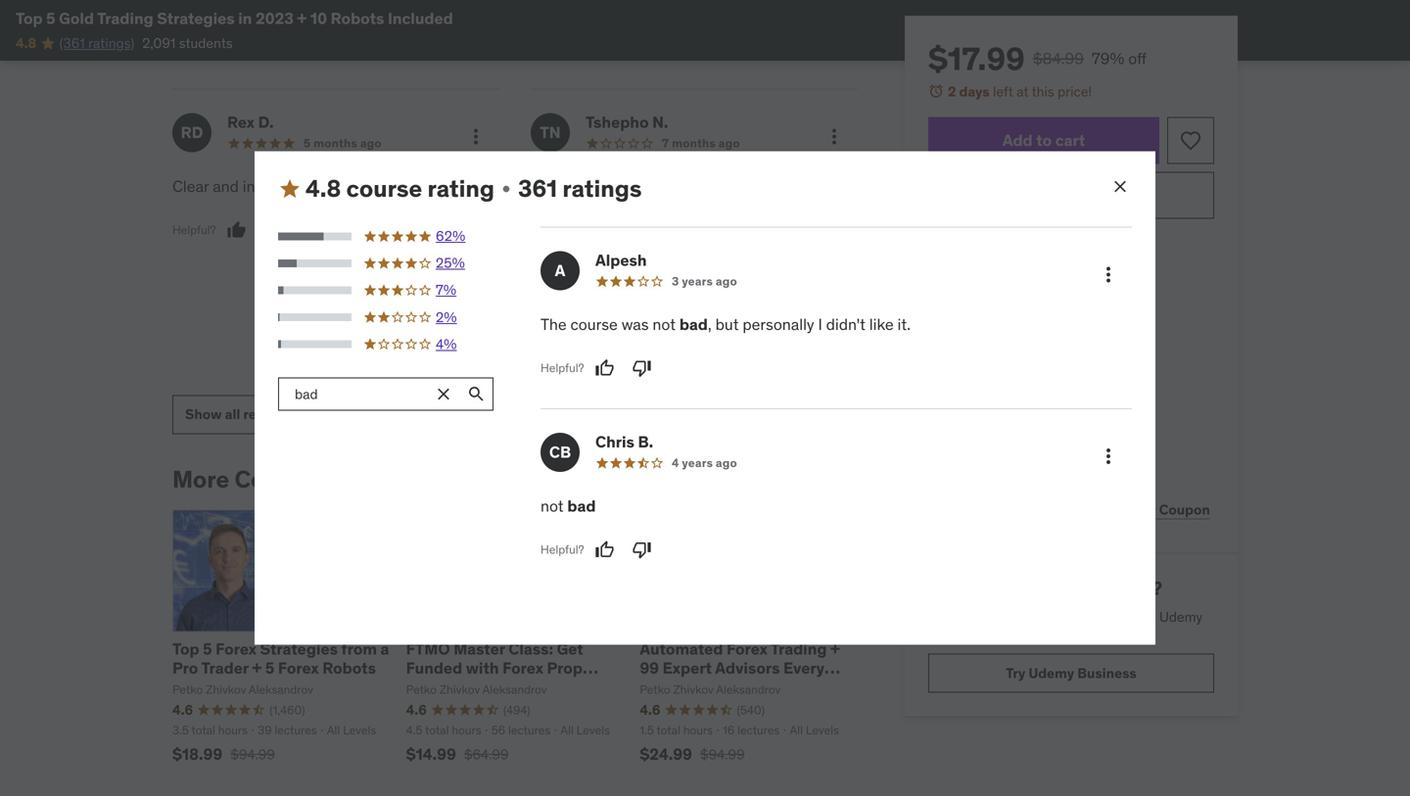 Task type: describe. For each thing, give the bounding box(es) containing it.
4.8 for 4.8
[[16, 34, 36, 52]]

cb
[[549, 442, 571, 462]]

ago for tshepho n.
[[719, 136, 740, 151]]

courses
[[235, 465, 326, 494]]

access
[[1018, 608, 1060, 626]]

tp
[[603, 286, 621, 306]]

$17.99
[[929, 39, 1025, 78]]

business
[[1078, 664, 1137, 682]]

didn't
[[826, 314, 866, 335]]

1 horizontal spatial bad
[[680, 314, 708, 335]]

total for $18.99
[[191, 723, 215, 738]]

expert
[[663, 658, 712, 678]]

courses
[[929, 628, 977, 645]]

lectures for $14.99
[[508, 723, 551, 738]]

additional actions for review by chris b. image
[[1097, 445, 1121, 468]]

levels for top 5 forex strategies from a pro trader + 5 forex robots
[[343, 723, 376, 738]]

eas
[[531, 220, 559, 240]]

2% button
[[278, 308, 495, 327]]

a inside top 5 forex strategies from a pro trader + 5 forex robots petko zhivkov aleksandrov
[[381, 639, 389, 659]]

.i
[[690, 176, 698, 196]]

16 lectures
[[723, 723, 780, 738]]

5 left gold
[[46, 8, 55, 28]]

helpful? for the course was not
[[541, 360, 584, 376]]

get inside training 2 or more people? get your team access to 25,000+ top udemy courses anytime, anywhere.
[[929, 608, 951, 626]]

i inside so let me ask about tp and sl  can i adjust them.
[[706, 286, 710, 306]]

petko inside top 5 forex strategies from a pro trader + 5 forex robots petko zhivkov aleksandrov
[[172, 682, 203, 697]]

25,000+
[[1079, 608, 1133, 626]]

tshepho
[[586, 112, 649, 132]]

$18.99
[[172, 744, 223, 764]]

additional actions for review by alpesh image
[[1097, 263, 1121, 287]]

clear input image
[[434, 384, 454, 404]]

several
[[778, 242, 828, 262]]

forex inside automated forex trading + 99 expert advisors every month
[[727, 639, 768, 659]]

3
[[672, 274, 679, 289]]

top 5 forex strategies from a pro trader + 5 forex robots petko zhivkov aleksandrov
[[172, 639, 389, 697]]

,
[[708, 314, 712, 335]]

training 2 or more people? get your team access to 25,000+ top udemy courses anytime, anywhere.
[[929, 577, 1203, 645]]

every
[[784, 658, 825, 678]]

left
[[993, 83, 1014, 100]]

i
[[818, 314, 823, 335]]

eas.my
[[630, 198, 682, 218]]

2,091
[[142, 34, 176, 52]]

361
[[518, 174, 557, 203]]

$14.99 $64.99
[[406, 744, 509, 764]]

the down coarse
[[603, 198, 627, 218]]

n.
[[652, 112, 668, 132]]

add to cart button
[[929, 117, 1160, 164]]

540 reviews element
[[737, 702, 765, 719]]

1.5
[[640, 723, 654, 738]]

total for $14.99
[[425, 723, 449, 738]]

(540)
[[737, 703, 765, 718]]

$18.99 $94.99
[[172, 744, 275, 764]]

account
[[718, 242, 774, 262]]

1460 reviews element
[[270, 702, 305, 719]]

39
[[258, 723, 272, 738]]

chris
[[596, 432, 635, 452]]

years for chris b.
[[682, 455, 713, 471]]

30-
[[988, 235, 1008, 250]]

4.8 for 4.8 course rating
[[306, 174, 341, 203]]

zhivkov inside top 5 forex strategies from a pro trader + 5 forex robots petko zhivkov aleksandrov
[[206, 682, 246, 697]]

all
[[225, 406, 240, 423]]

ftmo master class: get funded with forex prop trading firms link
[[406, 639, 598, 697]]

mark review by chris b. as unhelpful image
[[632, 540, 652, 560]]

mark review by chris b. as helpful image
[[595, 540, 615, 560]]

25%
[[436, 254, 465, 272]]

so
[[791, 264, 809, 284]]

the up demo
[[688, 220, 711, 240]]

like
[[870, 314, 894, 335]]

reviews
[[243, 406, 294, 423]]

training
[[929, 577, 1000, 600]]

get inside ftmo master class: get funded with forex prop trading firms
[[557, 639, 584, 659]]

team
[[984, 608, 1015, 626]]

aleksandrov up (540)
[[716, 682, 781, 697]]

1 vertical spatial but
[[716, 314, 739, 335]]

rex
[[227, 112, 255, 132]]

demo
[[675, 242, 714, 262]]

helpful? down 'the'
[[531, 347, 575, 363]]

dialog containing 4.8 course rating
[[255, 152, 1156, 645]]

79%
[[1092, 48, 1125, 69]]

the up especially
[[558, 176, 581, 196]]

not inside yes the coarse is good .i have learnt a lot more especially the eas.my worry though being the eas  that do not  follow the market i have backtested them on demo account several times but they fail produce fair result.
[[616, 220, 639, 240]]

informative.
[[243, 176, 325, 196]]

petko right by
[[364, 465, 429, 494]]

this
[[1032, 83, 1055, 100]]

fair
[[721, 264, 744, 284]]

at
[[1017, 83, 1029, 100]]

try udemy business
[[1006, 664, 1137, 682]]

month
[[640, 677, 688, 697]]

the course was not bad , but personally i didn't like it.
[[541, 314, 911, 335]]

zhivkov down expert
[[673, 682, 714, 697]]

Search reviews text field
[[278, 378, 427, 411]]

tn
[[540, 122, 561, 142]]

the right being
[[825, 198, 848, 218]]

all levels for ftmo master class: get funded with forex prop trading firms
[[561, 723, 610, 738]]

try
[[1006, 664, 1026, 682]]

all for top 5 forex strategies from a pro trader + 5 forex robots
[[327, 723, 340, 738]]

ratings
[[563, 174, 642, 203]]

top for top 5 forex strategies from a pro trader + 5 forex robots petko zhivkov aleksandrov
[[172, 639, 199, 659]]

levels for automated forex trading + 99 expert advisors every month
[[806, 723, 839, 738]]

them.
[[760, 286, 800, 306]]

4%
[[436, 335, 457, 353]]

forex up (1,460)
[[278, 658, 319, 678]]

7%
[[436, 281, 457, 299]]

undo mark review by tshepho n. as helpful image
[[585, 345, 605, 365]]

all levels for top 5 forex strategies from a pro trader + 5 forex robots
[[327, 723, 376, 738]]

hours for $24.99
[[683, 723, 713, 738]]

rd
[[181, 122, 203, 142]]

mark review by alpesh as unhelpful image
[[632, 358, 652, 378]]

anytime,
[[980, 628, 1032, 645]]

petko down 99
[[640, 682, 671, 697]]

yes
[[531, 176, 555, 196]]

pro
[[172, 658, 198, 678]]

$24.99 $94.99
[[640, 744, 745, 764]]

levels for ftmo master class: get funded with forex prop trading firms
[[577, 723, 610, 738]]

guarantee
[[1100, 235, 1155, 250]]

petko zhivkov aleksandrov for expert
[[640, 682, 781, 697]]

it.
[[898, 314, 911, 335]]

2 inside training 2 or more people? get your team access to 25,000+ top udemy courses anytime, anywhere.
[[1004, 577, 1016, 600]]

from
[[341, 639, 377, 659]]

2 horizontal spatial not
[[653, 314, 676, 335]]

4.6 for top 5 forex strategies from a pro trader + 5 forex robots
[[172, 701, 193, 719]]

forex inside ftmo master class: get funded with forex prop trading firms
[[503, 658, 544, 678]]

personally
[[743, 314, 815, 335]]

show
[[185, 406, 222, 423]]

alpesh
[[596, 250, 647, 270]]

produce
[[660, 264, 717, 284]]

more inside training 2 or more people? get your team access to 25,000+ top udemy courses anytime, anywhere.
[[1042, 577, 1088, 600]]

strategies inside top 5 forex strategies from a pro trader + 5 forex robots petko zhivkov aleksandrov
[[260, 639, 338, 659]]

people?
[[1092, 577, 1163, 600]]

0 vertical spatial strategies
[[157, 8, 235, 28]]

they
[[601, 264, 631, 284]]

$94.99 for $18.99
[[230, 746, 275, 763]]

coupon
[[1160, 501, 1211, 519]]

all for automated forex trading + 99 expert advisors every month
[[790, 723, 803, 738]]

money-
[[1031, 235, 1070, 250]]

anywhere.
[[1035, 628, 1098, 645]]

5 right trader
[[265, 658, 275, 678]]

7
[[662, 136, 669, 151]]

361 ratings
[[518, 174, 642, 203]]

4.5 total hours
[[406, 723, 482, 738]]

more
[[172, 465, 229, 494]]

zhivkov down with
[[440, 682, 480, 697]]



Task type: vqa. For each thing, say whether or not it's contained in the screenshot.


Task type: locate. For each thing, give the bounding box(es) containing it.
them
[[613, 242, 649, 262]]

2 petko zhivkov aleksandrov from the left
[[640, 682, 781, 697]]

4.6 for automated forex trading + 99 expert advisors every month
[[640, 701, 661, 719]]

1 vertical spatial have
[[775, 220, 808, 240]]

hours for $18.99
[[218, 723, 248, 738]]

class:
[[509, 639, 554, 659]]

2 horizontal spatial 4.6
[[640, 701, 661, 719]]

not down petko zhivkov aleksandrov 'link'
[[541, 496, 564, 516]]

1 horizontal spatial udemy
[[1160, 608, 1203, 626]]

months for d.
[[314, 136, 357, 151]]

to inside training 2 or more people? get your team access to 25,000+ top udemy courses anytime, anywhere.
[[1063, 608, 1076, 626]]

4
[[672, 455, 679, 471]]

bad up mark review by chris b. as helpful icon
[[568, 496, 596, 516]]

1.5 total hours
[[640, 723, 713, 738]]

lectures for $24.99
[[738, 723, 780, 738]]

0 vertical spatial udemy
[[1160, 608, 1203, 626]]

zhivkov down submit search "image"
[[434, 465, 521, 494]]

lectures
[[275, 723, 317, 738], [508, 723, 551, 738], [738, 723, 780, 738]]

strategies up 2,091 students
[[157, 8, 235, 28]]

1 vertical spatial top
[[172, 639, 199, 659]]

2 horizontal spatial all
[[790, 723, 803, 738]]

to inside button
[[1037, 130, 1052, 150]]

petko down pro
[[172, 682, 203, 697]]

0 horizontal spatial +
[[252, 658, 262, 678]]

1 horizontal spatial levels
[[577, 723, 610, 738]]

0 horizontal spatial but
[[574, 264, 597, 284]]

2 horizontal spatial hours
[[683, 723, 713, 738]]

but inside yes the coarse is good .i have learnt a lot more especially the eas.my worry though being the eas  that do not  follow the market i have backtested them on demo account several times but they fail produce fair result.
[[574, 264, 597, 284]]

$14.99
[[406, 744, 456, 764]]

prop
[[547, 658, 583, 678]]

and inside so let me ask about tp and sl  can i adjust them.
[[625, 286, 651, 306]]

a
[[783, 176, 791, 196], [381, 639, 389, 659]]

99
[[640, 658, 659, 678]]

1 horizontal spatial have
[[775, 220, 808, 240]]

forex left the every
[[727, 639, 768, 659]]

0 horizontal spatial levels
[[343, 723, 376, 738]]

follow
[[643, 220, 684, 240]]

0 vertical spatial i
[[768, 220, 772, 240]]

1 horizontal spatial a
[[783, 176, 791, 196]]

3 levels from the left
[[806, 723, 839, 738]]

to
[[1037, 130, 1052, 150], [1063, 608, 1076, 626]]

0 horizontal spatial lectures
[[275, 723, 317, 738]]

0 vertical spatial get
[[929, 608, 951, 626]]

1 years from the top
[[682, 274, 713, 289]]

1 horizontal spatial strategies
[[260, 639, 338, 659]]

4.5
[[406, 723, 423, 738]]

4.8
[[16, 34, 36, 52], [306, 174, 341, 203]]

0 horizontal spatial and
[[213, 176, 239, 196]]

course for 4.8
[[346, 174, 422, 203]]

aleksandrov inside top 5 forex strategies from a pro trader + 5 forex robots petko zhivkov aleksandrov
[[249, 682, 313, 697]]

hours for $14.99
[[452, 723, 482, 738]]

or
[[1020, 577, 1038, 600]]

0 vertical spatial course
[[346, 174, 422, 203]]

coarse
[[585, 176, 632, 196]]

1 vertical spatial udemy
[[1029, 664, 1075, 682]]

1 horizontal spatial trading
[[406, 677, 463, 697]]

forex right pro
[[216, 639, 257, 659]]

1 vertical spatial course
[[571, 314, 618, 335]]

petko zhivkov aleksandrov for with
[[406, 682, 547, 697]]

3 lectures from the left
[[738, 723, 780, 738]]

d.
[[258, 112, 274, 132]]

helpful? left undo mark review by rex d. as helpful image
[[172, 222, 216, 238]]

levels left 4.5
[[343, 723, 376, 738]]

1 horizontal spatial i
[[768, 220, 772, 240]]

all levels left 4.5
[[327, 723, 376, 738]]

submit search image
[[467, 384, 486, 404]]

3 all from the left
[[790, 723, 803, 738]]

1 all from the left
[[327, 723, 340, 738]]

a inside yes the coarse is good .i have learnt a lot more especially the eas.my worry though being the eas  that do not  follow the market i have backtested them on demo account several times but they fail produce fair result.
[[783, 176, 791, 196]]

zhivkov down trader
[[206, 682, 246, 697]]

aleksandrov up "not bad"
[[526, 465, 665, 494]]

was
[[622, 314, 649, 335]]

$94.99 down the 39
[[230, 746, 275, 763]]

rating
[[428, 174, 495, 203]]

adjust
[[713, 286, 756, 306]]

ago for chris b.
[[716, 455, 738, 471]]

1 4.6 from the left
[[172, 701, 193, 719]]

all right 56 lectures at the left of page
[[561, 723, 574, 738]]

0 horizontal spatial months
[[314, 136, 357, 151]]

1 horizontal spatial all
[[561, 723, 574, 738]]

1 levels from the left
[[343, 723, 376, 738]]

total right 3.5
[[191, 723, 215, 738]]

0 vertical spatial a
[[783, 176, 791, 196]]

0 horizontal spatial total
[[191, 723, 215, 738]]

0 vertical spatial top
[[16, 8, 43, 28]]

5 up the informative. on the top of page
[[304, 136, 311, 151]]

levels down the every
[[806, 723, 839, 738]]

top inside top 5 forex strategies from a pro trader + 5 forex robots petko zhivkov aleksandrov
[[172, 639, 199, 659]]

in
[[238, 8, 252, 28]]

ago for rex d.
[[360, 136, 382, 151]]

being
[[782, 198, 821, 218]]

times
[[531, 264, 570, 284]]

0 horizontal spatial trading
[[97, 8, 153, 28]]

fail
[[635, 264, 656, 284]]

0 vertical spatial and
[[213, 176, 239, 196]]

1 horizontal spatial top
[[172, 639, 199, 659]]

0 horizontal spatial all levels
[[327, 723, 376, 738]]

all
[[327, 723, 340, 738], [561, 723, 574, 738], [790, 723, 803, 738]]

i inside yes the coarse is good .i have learnt a lot more especially the eas.my worry though being the eas  that do not  follow the market i have backtested them on demo account several times but they fail produce fair result.
[[768, 220, 772, 240]]

more courses by petko zhivkov aleksandrov
[[172, 465, 665, 494]]

apply coupon button
[[1115, 491, 1215, 530]]

2,091 students
[[142, 34, 233, 52]]

hours up $24.99 $94.99
[[683, 723, 713, 738]]

but up about
[[574, 264, 597, 284]]

helpful?
[[172, 222, 216, 238], [531, 347, 575, 363], [541, 360, 584, 376], [541, 542, 584, 557]]

have
[[702, 176, 735, 196], [775, 220, 808, 240]]

$84.99
[[1033, 48, 1084, 69]]

2 all from the left
[[561, 723, 574, 738]]

all levels left 1.5
[[561, 723, 610, 738]]

1 horizontal spatial lectures
[[508, 723, 551, 738]]

and down fail
[[625, 286, 651, 306]]

+ right the every
[[831, 639, 840, 659]]

clear and informative.
[[172, 176, 325, 196]]

1 horizontal spatial 4.6
[[406, 701, 427, 719]]

0 horizontal spatial 4.8
[[16, 34, 36, 52]]

4.6 up 3.5
[[172, 701, 193, 719]]

total right 4.5
[[425, 723, 449, 738]]

medium image
[[278, 177, 302, 201]]

0 horizontal spatial $94.99
[[230, 746, 275, 763]]

add
[[1003, 130, 1033, 150]]

2
[[948, 83, 956, 100], [1004, 577, 1016, 600]]

2 months from the left
[[672, 136, 716, 151]]

helpful? for not
[[541, 542, 584, 557]]

all for ftmo master class: get funded with forex prop trading firms
[[561, 723, 574, 738]]

$94.99 inside $24.99 $94.99
[[700, 746, 745, 763]]

years right 3
[[682, 274, 713, 289]]

0 vertical spatial trading
[[97, 8, 153, 28]]

0 vertical spatial but
[[574, 264, 597, 284]]

4.8 right medium icon
[[306, 174, 341, 203]]

udemy right try
[[1029, 664, 1075, 682]]

494 reviews element
[[503, 702, 530, 719]]

56
[[492, 723, 506, 738]]

ftmo master class: get funded with forex prop trading firms
[[406, 639, 584, 697]]

all levels right 16 lectures
[[790, 723, 839, 738]]

0 vertical spatial bad
[[680, 314, 708, 335]]

(1,460)
[[270, 703, 305, 718]]

2 horizontal spatial total
[[657, 723, 681, 738]]

top
[[16, 8, 43, 28], [172, 639, 199, 659]]

10
[[310, 8, 327, 28]]

master
[[454, 639, 505, 659]]

1 vertical spatial 2
[[1004, 577, 1016, 600]]

lectures down 540 reviews element in the bottom of the page
[[738, 723, 780, 738]]

2 vertical spatial trading
[[406, 677, 463, 697]]

1 lectures from the left
[[275, 723, 317, 738]]

1 vertical spatial strategies
[[260, 639, 338, 659]]

2 years from the top
[[682, 455, 713, 471]]

not down sl
[[653, 314, 676, 335]]

top for top 5 gold trading strategies in 2023 + 10 robots included
[[16, 8, 43, 28]]

+ inside automated forex trading + 99 expert advisors every month
[[831, 639, 840, 659]]

ago down account
[[716, 274, 737, 289]]

0 vertical spatial 2
[[948, 83, 956, 100]]

1 hours from the left
[[218, 723, 248, 738]]

1 horizontal spatial get
[[929, 608, 951, 626]]

have down being
[[775, 220, 808, 240]]

+ right trader
[[252, 658, 262, 678]]

by
[[331, 465, 358, 494]]

result.
[[747, 264, 791, 284]]

0 horizontal spatial all
[[327, 723, 340, 738]]

0 vertical spatial have
[[702, 176, 735, 196]]

to left 'cart' at the top
[[1037, 130, 1052, 150]]

2 hours from the left
[[452, 723, 482, 738]]

udemy right top
[[1160, 608, 1203, 626]]

wishlist image
[[1179, 129, 1203, 152]]

1 months from the left
[[314, 136, 357, 151]]

lectures down '494 reviews' element
[[508, 723, 551, 738]]

strategies left 'from'
[[260, 639, 338, 659]]

months right the 7
[[672, 136, 716, 151]]

aleksandrov up (1,460)
[[249, 682, 313, 697]]

get right class:
[[557, 639, 584, 659]]

0 horizontal spatial petko zhivkov aleksandrov
[[406, 682, 547, 697]]

(361
[[59, 34, 85, 52]]

$94.99 down 16
[[700, 746, 745, 763]]

0 horizontal spatial top
[[16, 8, 43, 28]]

helpful? left mark review by chris b. as helpful icon
[[541, 542, 584, 557]]

3 4.6 from the left
[[640, 701, 661, 719]]

a left lot at the top of page
[[783, 176, 791, 196]]

helpful? for clear and informative.
[[172, 222, 216, 238]]

2 vertical spatial not
[[541, 496, 564, 516]]

30-day money-back guarantee
[[988, 235, 1155, 250]]

1 vertical spatial not
[[653, 314, 676, 335]]

1 vertical spatial more
[[1042, 577, 1088, 600]]

1 horizontal spatial $94.99
[[700, 746, 745, 763]]

0 horizontal spatial a
[[381, 639, 389, 659]]

months for n.
[[672, 136, 716, 151]]

2 horizontal spatial all levels
[[790, 723, 839, 738]]

all right 16 lectures
[[790, 723, 803, 738]]

4.6 up 4.5
[[406, 701, 427, 719]]

robots inside top 5 forex strategies from a pro trader + 5 forex robots petko zhivkov aleksandrov
[[322, 658, 376, 678]]

1 horizontal spatial to
[[1063, 608, 1076, 626]]

more right or
[[1042, 577, 1088, 600]]

4.8 left (361
[[16, 34, 36, 52]]

trading inside ftmo master class: get funded with forex prop trading firms
[[406, 677, 463, 697]]

1 horizontal spatial hours
[[452, 723, 482, 738]]

ratings)
[[88, 34, 134, 52]]

alarm image
[[929, 83, 944, 99]]

0 horizontal spatial udemy
[[1029, 664, 1075, 682]]

automated forex trading + 99 expert advisors every month link
[[640, 639, 841, 697]]

udemy inside training 2 or more people? get your team access to 25,000+ top udemy courses anytime, anywhere.
[[1160, 608, 1203, 626]]

i down though
[[768, 220, 772, 240]]

top 5 gold trading strategies in 2023 + 10 robots included
[[16, 8, 453, 28]]

mark review by rex d. as unhelpful image
[[264, 220, 284, 240]]

that
[[562, 220, 590, 240]]

course up undo mark review by tshepho n. as helpful icon
[[571, 314, 618, 335]]

0 horizontal spatial i
[[706, 286, 710, 306]]

course
[[346, 174, 422, 203], [571, 314, 618, 335]]

0 horizontal spatial strategies
[[157, 8, 235, 28]]

petko down funded
[[406, 682, 437, 697]]

+ left 10 on the left top of the page
[[297, 8, 307, 28]]

1 $94.99 from the left
[[230, 746, 275, 763]]

petko zhivkov aleksandrov down expert
[[640, 682, 781, 697]]

1 vertical spatial robots
[[322, 658, 376, 678]]

rex d.
[[227, 112, 274, 132]]

hours up "$18.99 $94.99"
[[218, 723, 248, 738]]

1 vertical spatial a
[[381, 639, 389, 659]]

petko zhivkov aleksandrov
[[406, 682, 547, 697], [640, 682, 781, 697]]

2 $94.99 from the left
[[700, 746, 745, 763]]

hours up $14.99 $64.99
[[452, 723, 482, 738]]

mark review by tshepho n. as unhelpful image
[[623, 345, 642, 365]]

1 vertical spatial get
[[557, 639, 584, 659]]

dialog
[[255, 152, 1156, 645]]

0 horizontal spatial hours
[[218, 723, 248, 738]]

petko zhivkov aleksandrov down with
[[406, 682, 547, 697]]

0 horizontal spatial to
[[1037, 130, 1052, 150]]

0 horizontal spatial 4.6
[[172, 701, 193, 719]]

years for alpesh
[[682, 274, 713, 289]]

1 horizontal spatial 2
[[1004, 577, 1016, 600]]

2 all levels from the left
[[561, 723, 610, 738]]

0 vertical spatial not
[[616, 220, 639, 240]]

7% button
[[278, 281, 495, 300]]

1 vertical spatial to
[[1063, 608, 1076, 626]]

to up anywhere. at the right bottom of the page
[[1063, 608, 1076, 626]]

cart
[[1056, 130, 1086, 150]]

ago for alpesh
[[716, 274, 737, 289]]

1 horizontal spatial months
[[672, 136, 716, 151]]

2023
[[256, 8, 294, 28]]

0 horizontal spatial more
[[817, 176, 853, 196]]

0 horizontal spatial have
[[702, 176, 735, 196]]

all levels for automated forex trading + 99 expert advisors every month
[[790, 723, 839, 738]]

2 total from the left
[[425, 723, 449, 738]]

ago up learnt
[[719, 136, 740, 151]]

1 horizontal spatial but
[[716, 314, 739, 335]]

0 vertical spatial more
[[817, 176, 853, 196]]

3 total from the left
[[657, 723, 681, 738]]

3 years ago
[[672, 274, 737, 289]]

1 petko zhivkov aleksandrov from the left
[[406, 682, 547, 697]]

2 horizontal spatial levels
[[806, 723, 839, 738]]

1 horizontal spatial total
[[425, 723, 449, 738]]

3 all levels from the left
[[790, 723, 839, 738]]

backtested
[[531, 242, 610, 262]]

1 vertical spatial and
[[625, 286, 651, 306]]

firms
[[466, 677, 508, 697]]

5 right pro
[[203, 639, 212, 659]]

25% button
[[278, 254, 495, 273]]

with
[[466, 658, 499, 678]]

have right .i
[[702, 176, 735, 196]]

course up "62%" button
[[346, 174, 422, 203]]

advisors
[[715, 658, 780, 678]]

years right 4
[[682, 455, 713, 471]]

1 horizontal spatial 4.8
[[306, 174, 341, 203]]

tshepho n.
[[586, 112, 668, 132]]

months up the informative. on the top of page
[[314, 136, 357, 151]]

1 horizontal spatial petko zhivkov aleksandrov
[[640, 682, 781, 697]]

learnt
[[738, 176, 779, 196]]

4.6 up 1.5
[[640, 701, 661, 719]]

4% button
[[278, 335, 495, 354]]

1 horizontal spatial all levels
[[561, 723, 610, 738]]

2 right the alarm image
[[948, 83, 956, 100]]

ago up '4.8 course rating'
[[360, 136, 382, 151]]

0 horizontal spatial not
[[541, 496, 564, 516]]

2 horizontal spatial +
[[831, 639, 840, 659]]

more inside yes the coarse is good .i have learnt a lot more especially the eas.my worry though being the eas  that do not  follow the market i have backtested them on demo account several times but they fail produce fair result.
[[817, 176, 853, 196]]

top left gold
[[16, 8, 43, 28]]

forex right with
[[503, 658, 544, 678]]

included
[[388, 8, 453, 28]]

your
[[954, 608, 981, 626]]

mark review by alpesh as helpful image
[[595, 358, 615, 378]]

though
[[728, 198, 778, 218]]

and right clear
[[213, 176, 239, 196]]

0 vertical spatial 4.8
[[16, 34, 36, 52]]

3 hours from the left
[[683, 723, 713, 738]]

not
[[616, 220, 639, 240], [653, 314, 676, 335], [541, 496, 564, 516]]

2 levels from the left
[[577, 723, 610, 738]]

0 vertical spatial robots
[[331, 8, 384, 28]]

1 horizontal spatial not
[[616, 220, 639, 240]]

1 vertical spatial bad
[[568, 496, 596, 516]]

do
[[594, 220, 612, 240]]

bad down can
[[680, 314, 708, 335]]

ago right 4
[[716, 455, 738, 471]]

1 total from the left
[[191, 723, 215, 738]]

1 horizontal spatial +
[[297, 8, 307, 28]]

close modal image
[[1111, 177, 1130, 197]]

but
[[574, 264, 597, 284], [716, 314, 739, 335]]

2 4.6 from the left
[[406, 701, 427, 719]]

lectures down 1460 reviews element
[[275, 723, 317, 738]]

4.6 for ftmo master class: get funded with forex prop trading firms
[[406, 701, 427, 719]]

2 lectures from the left
[[508, 723, 551, 738]]

0 horizontal spatial bad
[[568, 496, 596, 516]]

0 horizontal spatial 2
[[948, 83, 956, 100]]

levels
[[343, 723, 376, 738], [577, 723, 610, 738], [806, 723, 839, 738]]

5 months ago
[[304, 136, 382, 151]]

+ inside top 5 forex strategies from a pro trader + 5 forex robots petko zhivkov aleksandrov
[[252, 658, 262, 678]]

levels left 1.5
[[577, 723, 610, 738]]

trading inside automated forex trading + 99 expert advisors every month
[[771, 639, 827, 659]]

i right can
[[706, 286, 710, 306]]

trading
[[97, 8, 153, 28], [771, 639, 827, 659], [406, 677, 463, 697]]

market
[[715, 220, 764, 240]]

2 horizontal spatial trading
[[771, 639, 827, 659]]

good
[[651, 176, 686, 196]]

2 left or
[[1004, 577, 1016, 600]]

4.8 course rating
[[306, 174, 495, 203]]

show all reviews
[[185, 406, 294, 423]]

1 vertical spatial 4.8
[[306, 174, 341, 203]]

all right 39 lectures
[[327, 723, 340, 738]]

total for $24.99
[[657, 723, 681, 738]]

$94.99
[[230, 746, 275, 763], [700, 746, 745, 763]]

$94.99 inside "$18.99 $94.99"
[[230, 746, 275, 763]]

more right lot at the top of page
[[817, 176, 853, 196]]

1 vertical spatial trading
[[771, 639, 827, 659]]

0 vertical spatial years
[[682, 274, 713, 289]]

total right 1.5
[[657, 723, 681, 738]]

but right , on the right top of page
[[716, 314, 739, 335]]

xsmall image
[[499, 181, 514, 197]]

helpful? left undo mark review by tshepho n. as helpful icon
[[541, 360, 584, 376]]

not up the them
[[616, 220, 639, 240]]

3.5 total hours
[[172, 723, 248, 738]]

1 all levels from the left
[[327, 723, 376, 738]]

top left trader
[[172, 639, 199, 659]]

a right 'from'
[[381, 639, 389, 659]]

top 5 forex strategies from a pro trader + 5 forex robots link
[[172, 639, 389, 678]]

course for the
[[571, 314, 618, 335]]

1 vertical spatial i
[[706, 286, 710, 306]]

3.5
[[172, 723, 189, 738]]

0 horizontal spatial course
[[346, 174, 422, 203]]

1 vertical spatial years
[[682, 455, 713, 471]]

undo mark review by rex d. as helpful image
[[227, 220, 246, 240]]

aleksandrov up (494)
[[483, 682, 547, 697]]

$94.99 for $24.99
[[700, 746, 745, 763]]

lectures for $18.99
[[275, 723, 317, 738]]

get up courses
[[929, 608, 951, 626]]

$17.99 $84.99 79% off
[[929, 39, 1147, 78]]



